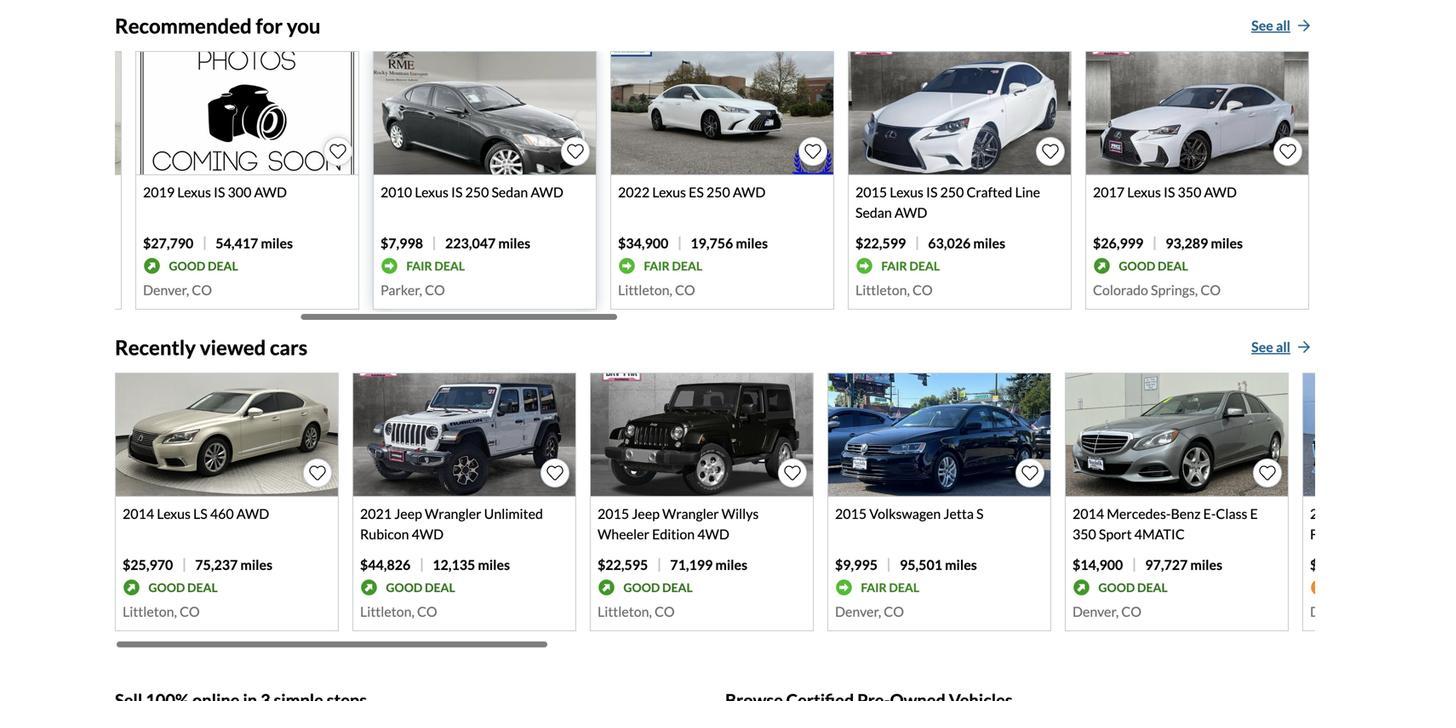 Task type: locate. For each thing, give the bounding box(es) containing it.
co for 2022 lexus es 250 awd
[[675, 282, 696, 299]]

deal down 71,199
[[663, 581, 693, 595]]

littleton, down '$22,599'
[[856, 282, 910, 299]]

2014 inside 2014 mercedes-benz e-class e 350 sport 4matic
[[1073, 506, 1105, 523]]

1 horizontal spatial 4wd
[[698, 526, 730, 543]]

lexus
[[177, 184, 211, 201], [415, 184, 449, 201], [653, 184, 686, 201], [890, 184, 924, 201], [1128, 184, 1162, 201], [157, 506, 191, 523]]

denver, co down $14,900
[[1073, 604, 1142, 621]]

fair deal for $22,599
[[882, 259, 940, 274]]

good deal down 12,135
[[386, 581, 455, 595]]

2019 lexus is 300 awd
[[143, 184, 287, 201]]

1 4wd from the left
[[412, 526, 444, 543]]

awd for 2017 lexus is 350 awd
[[1205, 184, 1237, 201]]

2021 jeep wrangler unlimited rubicon 4wd
[[360, 506, 543, 543]]

littleton, co for $44,826
[[360, 604, 438, 621]]

2 see all link from the top
[[1248, 336, 1316, 360]]

1 vertical spatial see all link
[[1248, 336, 1316, 360]]

littleton, co for $22,595
[[598, 604, 675, 621]]

2014 lexus ls 460 awd image
[[116, 374, 338, 497]]

all
[[1277, 17, 1291, 34], [1277, 339, 1291, 356]]

miles right 93,289
[[1211, 235, 1243, 252]]

460
[[210, 506, 234, 523]]

is for 63,026 miles
[[927, 184, 938, 201]]

recently viewed cars
[[115, 335, 308, 360]]

jeep up wheeler
[[632, 506, 660, 523]]

2015 jeep wrangler willys wheeler edition 4wd image
[[591, 374, 813, 497]]

recently
[[115, 335, 196, 360]]

fair down '$22,599'
[[882, 259, 908, 274]]

good deal down 71,199
[[624, 581, 693, 595]]

deal down 63,026
[[910, 259, 940, 274]]

1 horizontal spatial sedan
[[856, 205, 892, 221]]

1 horizontal spatial wrangler
[[663, 506, 719, 523]]

4wd
[[412, 526, 444, 543], [698, 526, 730, 543]]

19,756 miles
[[691, 235, 768, 252]]

co
[[192, 282, 212, 299], [425, 282, 445, 299], [675, 282, 696, 299], [913, 282, 933, 299], [1201, 282, 1221, 299], [180, 604, 200, 621], [417, 604, 438, 621], [655, 604, 675, 621], [884, 604, 904, 621], [1122, 604, 1142, 621], [1359, 604, 1380, 621]]

volkswagen
[[870, 506, 941, 523]]

1 2014 from the left
[[123, 506, 154, 523]]

1 see from the top
[[1252, 17, 1274, 34]]

springs,
[[1151, 282, 1199, 299]]

2 is from the left
[[451, 184, 463, 201]]

95,501
[[900, 557, 943, 574]]

you
[[287, 13, 321, 38]]

1 horizontal spatial 2014
[[1073, 506, 1105, 523]]

fair deal down 95,501
[[861, 581, 920, 595]]

wheeler
[[598, 526, 650, 543]]

co down "$19,995"
[[1359, 604, 1380, 621]]

jetta
[[944, 506, 974, 523]]

co down 75,237
[[180, 604, 200, 621]]

good deal for $25,970
[[149, 581, 218, 595]]

1 see all link from the top
[[1248, 14, 1316, 38]]

1 wrangler from the left
[[425, 506, 482, 523]]

good for $25,970
[[149, 581, 185, 595]]

4wd up 71,199 miles
[[698, 526, 730, 543]]

2 4wd from the left
[[698, 526, 730, 543]]

miles right 12,135
[[478, 557, 510, 574]]

denver, co down "$19,995"
[[1311, 604, 1380, 621]]

denver, down $14,900
[[1073, 604, 1119, 621]]

jeep inside 2015 jeep wrangler willys wheeler edition 4wd
[[632, 506, 660, 523]]

miles for 63,026 miles
[[974, 235, 1006, 252]]

250 for awd
[[707, 184, 731, 201]]

miles right 95,501
[[945, 557, 978, 574]]

250 right es
[[707, 184, 731, 201]]

0 vertical spatial see all link
[[1248, 14, 1316, 38]]

1 see all from the top
[[1252, 17, 1291, 34]]

1 is from the left
[[214, 184, 225, 201]]

lexus right 2019
[[177, 184, 211, 201]]

4wd inside 2015 jeep wrangler willys wheeler edition 4wd
[[698, 526, 730, 543]]

wrangler for 4wd
[[425, 506, 482, 523]]

12,135 miles
[[433, 557, 510, 574]]

see all link for recently viewed cars
[[1248, 336, 1316, 360]]

0 horizontal spatial 2022 lexus es 250 awd image
[[0, 52, 121, 175]]

2015 up wheeler
[[598, 506, 629, 523]]

jeep for rubicon
[[394, 506, 422, 523]]

denver, co down the $9,995
[[835, 604, 904, 621]]

lexus for 2014
[[157, 506, 191, 523]]

2014 up $25,970
[[123, 506, 154, 523]]

250 for crafted
[[941, 184, 964, 201]]

2015 up the $9,995
[[835, 506, 867, 523]]

4wd up 12,135
[[412, 526, 444, 543]]

1 horizontal spatial jeep
[[632, 506, 660, 523]]

2015 for 2015 jeep wrangler willys wheeler edition 4wd
[[598, 506, 629, 523]]

miles for 19,756 miles
[[736, 235, 768, 252]]

wrangler up edition
[[663, 506, 719, 523]]

fair deal
[[407, 259, 465, 274], [644, 259, 703, 274], [882, 259, 940, 274], [861, 581, 920, 595]]

$22,599
[[856, 235, 906, 252]]

54,417 miles
[[216, 235, 293, 252]]

4 is from the left
[[1164, 184, 1176, 201]]

littleton, co down '$22,599'
[[856, 282, 933, 299]]

co down $14,900
[[1122, 604, 1142, 621]]

jeep inside 2021 jeep wrangler unlimited rubicon 4wd
[[394, 506, 422, 523]]

co down 19,756
[[675, 282, 696, 299]]

2015 inside 2015 jeep wrangler willys wheeler edition 4wd
[[598, 506, 629, 523]]

1 2022 lexus es 250 awd image from the left
[[0, 52, 121, 175]]

1 250 from the left
[[465, 184, 489, 201]]

good up colorado
[[1119, 259, 1156, 274]]

2015 up '$22,599'
[[856, 184, 888, 201]]

all left see all icon
[[1277, 17, 1291, 34]]

0 vertical spatial see all
[[1252, 17, 1291, 34]]

miles for 223,047 miles
[[499, 235, 531, 252]]

good down $14,900
[[1099, 581, 1136, 595]]

2021 jeep wrangler unlimited rubicon 4wd image
[[353, 374, 576, 497]]

littleton, co
[[618, 282, 696, 299], [856, 282, 933, 299], [123, 604, 200, 621], [360, 604, 438, 621], [598, 604, 675, 621]]

wrangler up 12,135
[[425, 506, 482, 523]]

good down $44,826
[[386, 581, 423, 595]]

deal
[[208, 259, 238, 274], [435, 259, 465, 274], [672, 259, 703, 274], [910, 259, 940, 274], [1158, 259, 1189, 274], [187, 581, 218, 595], [425, 581, 455, 595], [663, 581, 693, 595], [889, 581, 920, 595], [1138, 581, 1168, 595]]

good deal for $27,790
[[169, 259, 238, 274]]

co for 2015 volkswagen jetta s
[[884, 604, 904, 621]]

good deal for $14,900
[[1099, 581, 1168, 595]]

is inside 2015 lexus is 250 crafted line sedan awd
[[927, 184, 938, 201]]

fair for $7,998
[[407, 259, 432, 274]]

littleton, co for $34,900
[[618, 282, 696, 299]]

is
[[214, 184, 225, 201], [451, 184, 463, 201], [927, 184, 938, 201], [1164, 184, 1176, 201]]

littleton, co down $34,900
[[618, 282, 696, 299]]

223,047 miles
[[445, 235, 531, 252]]

1 jeep from the left
[[394, 506, 422, 523]]

littleton, down $34,900
[[618, 282, 673, 299]]

fair down $34,900
[[644, 259, 670, 274]]

2 250 from the left
[[707, 184, 731, 201]]

good down $27,790
[[169, 259, 206, 274]]

is up the 223,047
[[451, 184, 463, 201]]

see all image
[[1298, 19, 1312, 33]]

good deal down the 54,417
[[169, 259, 238, 274]]

1 all from the top
[[1277, 17, 1291, 34]]

denver, down $27,790
[[143, 282, 189, 299]]

1 vertical spatial see
[[1252, 339, 1274, 356]]

sedan up 223,047 miles
[[492, 184, 528, 201]]

$9,995
[[835, 557, 878, 574]]

see all link
[[1248, 14, 1316, 38], [1248, 336, 1316, 360]]

littleton, for $22,599
[[856, 282, 910, 299]]

littleton, co down $44,826
[[360, 604, 438, 621]]

denver, down the $9,995
[[835, 604, 882, 621]]

jeep
[[394, 506, 422, 523], [632, 506, 660, 523]]

co down 71,199
[[655, 604, 675, 621]]

co for 2015 lexus is 250 crafted line sedan awd
[[913, 282, 933, 299]]

0 horizontal spatial 4wd
[[412, 526, 444, 543]]

0 horizontal spatial sedan
[[492, 184, 528, 201]]

97,727
[[1146, 557, 1188, 574]]

see all
[[1252, 17, 1291, 34], [1252, 339, 1291, 356]]

miles right 19,756
[[736, 235, 768, 252]]

0 horizontal spatial 250
[[465, 184, 489, 201]]

fair deal down $34,900
[[644, 259, 703, 274]]

denver, down "$19,995"
[[1311, 604, 1357, 621]]

see left see all image
[[1252, 339, 1274, 356]]

miles for 54,417 miles
[[261, 235, 293, 252]]

all for recently viewed cars
[[1277, 339, 1291, 356]]

denver, co for $27,790
[[143, 282, 212, 299]]

deal down 12,135
[[425, 581, 455, 595]]

for
[[256, 13, 283, 38]]

sedan up '$22,599'
[[856, 205, 892, 221]]

is for 223,047 miles
[[451, 184, 463, 201]]

mazda
[[1388, 506, 1431, 523]]

rubicon
[[360, 526, 409, 543]]

2 2022 lexus es 250 awd image from the left
[[611, 52, 834, 175]]

s
[[977, 506, 984, 523]]

good
[[169, 259, 206, 274], [1119, 259, 1156, 274], [149, 581, 185, 595], [386, 581, 423, 595], [624, 581, 660, 595], [1099, 581, 1136, 595]]

2014 for 2014 lexus ls 460 awd
[[123, 506, 154, 523]]

miles right 75,237
[[240, 557, 273, 574]]

see
[[1252, 17, 1274, 34], [1252, 339, 1274, 356]]

co right parker,
[[425, 282, 445, 299]]

colorado springs, co
[[1094, 282, 1221, 299]]

2 all from the top
[[1277, 339, 1291, 356]]

littleton, co down $25,970
[[123, 604, 200, 621]]

lexus for 2017
[[1128, 184, 1162, 201]]

miles for 93,289 miles
[[1211, 235, 1243, 252]]

2 wrangler from the left
[[663, 506, 719, 523]]

miles right 63,026
[[974, 235, 1006, 252]]

co right springs,
[[1201, 282, 1221, 299]]

co down 12,135
[[417, 604, 438, 621]]

2 horizontal spatial 250
[[941, 184, 964, 201]]

deal for 63,026 miles
[[910, 259, 940, 274]]

see all for recommended for you
[[1252, 17, 1291, 34]]

co for 2014 lexus ls 460 awd
[[180, 604, 200, 621]]

jeep up rubicon
[[394, 506, 422, 523]]

cars
[[270, 335, 308, 360]]

2015
[[856, 184, 888, 201], [598, 506, 629, 523], [835, 506, 867, 523]]

see all left see all icon
[[1252, 17, 1291, 34]]

see left see all icon
[[1252, 17, 1274, 34]]

2022 lexus es 250 awd image
[[0, 52, 121, 175], [611, 52, 834, 175]]

miles
[[261, 235, 293, 252], [499, 235, 531, 252], [736, 235, 768, 252], [974, 235, 1006, 252], [1211, 235, 1243, 252], [240, 557, 273, 574], [478, 557, 510, 574], [716, 557, 748, 574], [945, 557, 978, 574], [1191, 557, 1223, 574]]

willys
[[722, 506, 759, 523]]

fair deal for $9,995
[[861, 581, 920, 595]]

1 horizontal spatial 2022 lexus es 250 awd image
[[611, 52, 834, 175]]

deal for 97,727 miles
[[1138, 581, 1168, 595]]

deal down 75,237
[[187, 581, 218, 595]]

littleton, co for $22,599
[[856, 282, 933, 299]]

2 2014 from the left
[[1073, 506, 1105, 523]]

all left see all image
[[1277, 339, 1291, 356]]

fair
[[407, 259, 432, 274], [644, 259, 670, 274], [882, 259, 908, 274], [861, 581, 887, 595]]

good for $44,826
[[386, 581, 423, 595]]

littleton, down $22,595
[[598, 604, 652, 621]]

good down $22,595
[[624, 581, 660, 595]]

deal for 54,417 miles
[[208, 259, 238, 274]]

250 for sedan
[[465, 184, 489, 201]]

fair deal for $34,900
[[644, 259, 703, 274]]

2021
[[360, 506, 392, 523]]

good deal down 97,727
[[1099, 581, 1168, 595]]

0 horizontal spatial wrangler
[[425, 506, 482, 523]]

2017
[[1094, 184, 1125, 201]]

0 vertical spatial all
[[1277, 17, 1291, 34]]

co for 2014 mercedes-benz e-class e 350 sport 4matic
[[1122, 604, 1142, 621]]

0 horizontal spatial jeep
[[394, 506, 422, 523]]

fair down the $9,995
[[861, 581, 887, 595]]

0 vertical spatial see
[[1252, 17, 1274, 34]]

littleton, down $25,970
[[123, 604, 177, 621]]

$44,826
[[360, 557, 411, 574]]

littleton, for $34,900
[[618, 282, 673, 299]]

lexus for 2019
[[177, 184, 211, 201]]

0 vertical spatial 350
[[1178, 184, 1202, 201]]

deal for 12,135 miles
[[425, 581, 455, 595]]

denver, co down $27,790
[[143, 282, 212, 299]]

1 vertical spatial see all
[[1252, 339, 1291, 356]]

3 is from the left
[[927, 184, 938, 201]]

deal down the 54,417
[[208, 259, 238, 274]]

denver, for $27,790
[[143, 282, 189, 299]]

250 left crafted
[[941, 184, 964, 201]]

littleton, down $44,826
[[360, 604, 415, 621]]

littleton,
[[618, 282, 673, 299], [856, 282, 910, 299], [123, 604, 177, 621], [360, 604, 415, 621], [598, 604, 652, 621]]

good for $26,999
[[1119, 259, 1156, 274]]

2022 lexus es 250 awd
[[618, 184, 766, 201]]

denver,
[[143, 282, 189, 299], [835, 604, 882, 621], [1073, 604, 1119, 621], [1311, 604, 1357, 621]]

1 vertical spatial all
[[1277, 339, 1291, 356]]

see all left see all image
[[1252, 339, 1291, 356]]

co for 2015 jeep wrangler willys wheeler edition 4wd
[[655, 604, 675, 621]]

350 up 93,289
[[1178, 184, 1202, 201]]

lexus up '$22,599'
[[890, 184, 924, 201]]

is up 63,026
[[927, 184, 938, 201]]

all for recommended for you
[[1277, 17, 1291, 34]]

miles right the 54,417
[[261, 235, 293, 252]]

co for 2020 mazda mazda
[[1359, 604, 1380, 621]]

0 horizontal spatial 350
[[1073, 526, 1097, 543]]

2015 inside 2015 lexus is 250 crafted line sedan awd
[[856, 184, 888, 201]]

fair for $9,995
[[861, 581, 887, 595]]

250 up the 223,047
[[465, 184, 489, 201]]

2017 lexus is 350 awd image
[[1087, 52, 1309, 175]]

co down 95,501
[[884, 604, 904, 621]]

3 250 from the left
[[941, 184, 964, 201]]

2020 mazda mazda6 touring fwd image
[[1304, 374, 1431, 497]]

miles for 97,727 miles
[[1191, 557, 1223, 574]]

sedan inside 2015 lexus is 250 crafted line sedan awd
[[856, 205, 892, 221]]

good down $25,970
[[149, 581, 185, 595]]

deal up springs,
[[1158, 259, 1189, 274]]

1 horizontal spatial 250
[[707, 184, 731, 201]]

miles right the 223,047
[[499, 235, 531, 252]]

2 see all from the top
[[1252, 339, 1291, 356]]

2014 up sport
[[1073, 506, 1105, 523]]

350 left sport
[[1073, 526, 1097, 543]]

2015 for 2015 volkswagen jetta s
[[835, 506, 867, 523]]

0 horizontal spatial 2014
[[123, 506, 154, 523]]

2 see from the top
[[1252, 339, 1274, 356]]

1 vertical spatial 350
[[1073, 526, 1097, 543]]

1 vertical spatial sedan
[[856, 205, 892, 221]]

250
[[465, 184, 489, 201], [707, 184, 731, 201], [941, 184, 964, 201]]

is up 93,289
[[1164, 184, 1176, 201]]

71,199 miles
[[670, 557, 748, 574]]

deal for 93,289 miles
[[1158, 259, 1189, 274]]

wrangler inside 2015 jeep wrangler willys wheeler edition 4wd
[[663, 506, 719, 523]]

deal for 75,237 miles
[[187, 581, 218, 595]]

lexus right 2017
[[1128, 184, 1162, 201]]

wrangler
[[425, 506, 482, 523], [663, 506, 719, 523]]

2 jeep from the left
[[632, 506, 660, 523]]

deal for 223,047 miles
[[435, 259, 465, 274]]

deal down 19,756
[[672, 259, 703, 274]]

crafted
[[967, 184, 1013, 201]]

lexus left es
[[653, 184, 686, 201]]

sedan
[[492, 184, 528, 201], [856, 205, 892, 221]]

fair deal up parker, co
[[407, 259, 465, 274]]

lexus inside 2015 lexus is 250 crafted line sedan awd
[[890, 184, 924, 201]]

good deal for $26,999
[[1119, 259, 1189, 274]]

see all image
[[1298, 341, 1312, 354]]

good deal down 75,237
[[149, 581, 218, 595]]

good deal
[[169, 259, 238, 274], [1119, 259, 1189, 274], [149, 581, 218, 595], [386, 581, 455, 595], [624, 581, 693, 595], [1099, 581, 1168, 595]]

2015 volkswagen jetta s image
[[829, 374, 1051, 497]]

miles right 71,199
[[716, 557, 748, 574]]

350 inside 2014 mercedes-benz e-class e 350 sport 4matic
[[1073, 526, 1097, 543]]

miles right 97,727
[[1191, 557, 1223, 574]]

250 inside 2015 lexus is 250 crafted line sedan awd
[[941, 184, 964, 201]]

awd for 2014 lexus ls 460 awd
[[237, 506, 269, 523]]

wrangler inside 2021 jeep wrangler unlimited rubicon 4wd
[[425, 506, 482, 523]]

denver, co for $9,995
[[835, 604, 904, 621]]

fair deal down '$22,599'
[[882, 259, 940, 274]]

lexus left ls
[[157, 506, 191, 523]]

95,501 miles
[[900, 557, 978, 574]]

12,135
[[433, 557, 475, 574]]

co down $27,790
[[192, 282, 212, 299]]

deal down the 223,047
[[435, 259, 465, 274]]

fair up parker, co
[[407, 259, 432, 274]]

deal down 97,727
[[1138, 581, 1168, 595]]

350
[[1178, 184, 1202, 201], [1073, 526, 1097, 543]]

2014
[[123, 506, 154, 523], [1073, 506, 1105, 523]]

is left 300
[[214, 184, 225, 201]]

awd
[[254, 184, 287, 201], [531, 184, 564, 201], [733, 184, 766, 201], [1205, 184, 1237, 201], [895, 205, 928, 221], [237, 506, 269, 523]]

deal down 95,501
[[889, 581, 920, 595]]

lexus right "2010"
[[415, 184, 449, 201]]

unlimited
[[484, 506, 543, 523]]

$7,998
[[381, 235, 423, 252]]



Task type: describe. For each thing, give the bounding box(es) containing it.
deal for 19,756 miles
[[672, 259, 703, 274]]

line
[[1016, 184, 1041, 201]]

see all link for recommended for you
[[1248, 14, 1316, 38]]

93,289
[[1166, 235, 1209, 252]]

93,289 miles
[[1166, 235, 1243, 252]]

75,237 miles
[[195, 557, 273, 574]]

good for $27,790
[[169, 259, 206, 274]]

good for $22,595
[[624, 581, 660, 595]]

19,756
[[691, 235, 734, 252]]

is for 93,289 miles
[[1164, 184, 1176, 201]]

littleton, co for $25,970
[[123, 604, 200, 621]]

2014 mercedes-benz e-class e 350 sport 4matic image
[[1066, 374, 1289, 497]]

63,026 miles
[[929, 235, 1006, 252]]

good deal for $22,595
[[624, 581, 693, 595]]

2015 for 2015 lexus is 250 crafted line sedan awd
[[856, 184, 888, 201]]

$19,995
[[1311, 557, 1361, 574]]

2010
[[381, 184, 412, 201]]

colorado
[[1094, 282, 1149, 299]]

71,199
[[670, 557, 713, 574]]

awd for 2019 lexus is 300 awd
[[254, 184, 287, 201]]

es
[[689, 184, 704, 201]]

co for 2019 lexus is 300 awd
[[192, 282, 212, 299]]

denver, co for $14,900
[[1073, 604, 1142, 621]]

miles for 12,135 miles
[[478, 557, 510, 574]]

2019 lexus is 300 awd image
[[136, 52, 359, 175]]

denver, for $14,900
[[1073, 604, 1119, 621]]

2017 lexus is 350 awd
[[1094, 184, 1237, 201]]

lexus for 2015
[[890, 184, 924, 201]]

miles for 95,501 miles
[[945, 557, 978, 574]]

viewed
[[200, 335, 266, 360]]

co for 2021 jeep wrangler unlimited rubicon 4wd
[[417, 604, 438, 621]]

63,026
[[929, 235, 971, 252]]

deal for 71,199 miles
[[663, 581, 693, 595]]

300
[[228, 184, 252, 201]]

awd inside 2015 lexus is 250 crafted line sedan awd
[[895, 205, 928, 221]]

jeep for wheeler
[[632, 506, 660, 523]]

edition
[[652, 526, 695, 543]]

littleton, for $25,970
[[123, 604, 177, 621]]

4wd inside 2021 jeep wrangler unlimited rubicon 4wd
[[412, 526, 444, 543]]

wrangler for edition
[[663, 506, 719, 523]]

2015 volkswagen jetta s
[[835, 506, 984, 523]]

e
[[1251, 506, 1259, 523]]

deal for 95,501 miles
[[889, 581, 920, 595]]

54,417
[[216, 235, 258, 252]]

class
[[1216, 506, 1248, 523]]

fair deal for $7,998
[[407, 259, 465, 274]]

2015 lexus is 250 crafted line sedan awd image
[[849, 52, 1071, 175]]

see for recently viewed cars
[[1252, 339, 1274, 356]]

parker, co
[[381, 282, 445, 299]]

see for recommended for you
[[1252, 17, 1274, 34]]

1 horizontal spatial 350
[[1178, 184, 1202, 201]]

lexus for 2010
[[415, 184, 449, 201]]

see all for recently viewed cars
[[1252, 339, 1291, 356]]

lexus for 2022
[[653, 184, 686, 201]]

miles for 75,237 miles
[[240, 557, 273, 574]]

2014 mercedes-benz e-class e 350 sport 4matic
[[1073, 506, 1259, 543]]

2020 mazda mazda
[[1311, 506, 1431, 543]]

2014 lexus ls 460 awd
[[123, 506, 269, 523]]

denver, for $9,995
[[835, 604, 882, 621]]

awd for 2022 lexus es 250 awd
[[733, 184, 766, 201]]

$26,999
[[1094, 235, 1144, 252]]

recommended for you
[[115, 13, 321, 38]]

littleton, for $44,826
[[360, 604, 415, 621]]

benz
[[1171, 506, 1201, 523]]

littleton, for $22,595
[[598, 604, 652, 621]]

good for $14,900
[[1099, 581, 1136, 595]]

$25,970
[[123, 557, 173, 574]]

fair for $34,900
[[644, 259, 670, 274]]

2014 for 2014 mercedes-benz e-class e 350 sport 4matic
[[1073, 506, 1105, 523]]

$27,790
[[143, 235, 194, 252]]

4matic
[[1135, 526, 1185, 543]]

ls
[[193, 506, 208, 523]]

e-
[[1204, 506, 1217, 523]]

fair for $22,599
[[882, 259, 908, 274]]

223,047
[[445, 235, 496, 252]]

2010 lexus is 250 sedan awd image
[[374, 52, 596, 175]]

parker,
[[381, 282, 422, 299]]

97,727 miles
[[1146, 557, 1223, 574]]

2015 jeep wrangler willys wheeler edition 4wd
[[598, 506, 759, 543]]

0 vertical spatial sedan
[[492, 184, 528, 201]]

2022
[[618, 184, 650, 201]]

$34,900
[[618, 235, 669, 252]]

2010 lexus is 250 sedan awd
[[381, 184, 564, 201]]

co for 2010 lexus is 250 sedan awd
[[425, 282, 445, 299]]

2019
[[143, 184, 175, 201]]

is for 54,417 miles
[[214, 184, 225, 201]]

2015 lexus is 250 crafted line sedan awd
[[856, 184, 1041, 221]]

good deal for $44,826
[[386, 581, 455, 595]]

recommended
[[115, 13, 252, 38]]

2020
[[1311, 506, 1342, 523]]

sport
[[1099, 526, 1132, 543]]

$22,595
[[598, 557, 648, 574]]

mazda
[[1345, 506, 1385, 523]]

$14,900
[[1073, 557, 1124, 574]]

mercedes-
[[1107, 506, 1171, 523]]

75,237
[[195, 557, 238, 574]]

miles for 71,199 miles
[[716, 557, 748, 574]]



Task type: vqa. For each thing, say whether or not it's contained in the screenshot.


